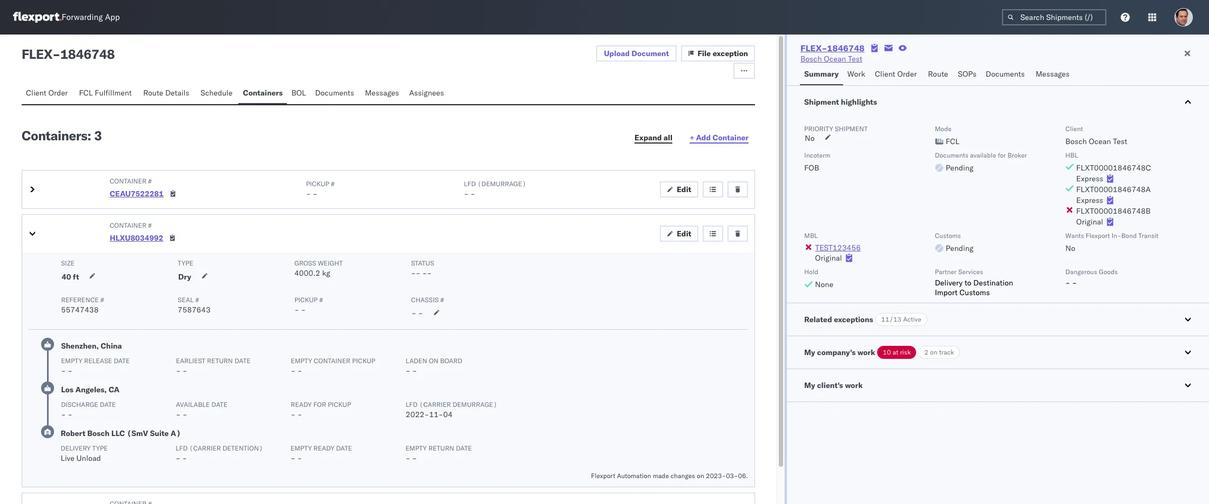 Task type: vqa. For each thing, say whether or not it's contained in the screenshot.
2023-
yes



Task type: locate. For each thing, give the bounding box(es) containing it.
2 pending from the top
[[946, 244, 974, 254]]

on for 2 on track
[[930, 349, 938, 357]]

containers
[[243, 88, 283, 98]]

1 my from the top
[[804, 348, 815, 358]]

date for empty return date - -
[[456, 445, 472, 453]]

ca
[[109, 385, 119, 395]]

dangerous
[[1066, 268, 1097, 276]]

fcl left fulfillment
[[79, 88, 93, 98]]

client order down flex
[[26, 88, 68, 98]]

lfd inside lfd (carrier detention) - -
[[176, 445, 188, 453]]

2 vertical spatial client
[[1066, 125, 1083, 133]]

empty left the container
[[291, 357, 312, 365]]

10
[[883, 349, 891, 357]]

0 horizontal spatial messages
[[365, 88, 399, 98]]

return inside earliest return date - -
[[207, 357, 233, 365]]

empty inside empty ready date - -
[[291, 445, 312, 453]]

0 horizontal spatial client
[[26, 88, 46, 98]]

flex-
[[801, 43, 827, 54]]

los
[[61, 385, 73, 395]]

0 horizontal spatial bosch
[[87, 429, 110, 439]]

flexport left the in-
[[1086, 232, 1110, 240]]

1 vertical spatial messages
[[365, 88, 399, 98]]

ocean inside client bosch ocean test incoterm fob
[[1089, 137, 1111, 146]]

client up hbl
[[1066, 125, 1083, 133]]

wants flexport in-bond transit no
[[1066, 232, 1159, 254]]

customs inside partner services delivery to destination import customs
[[960, 288, 990, 298]]

container # up ceau7522281 button
[[110, 177, 152, 185]]

documents up shipment highlights button at the top
[[986, 69, 1025, 79]]

delivery
[[935, 278, 963, 288], [61, 445, 90, 453]]

container # up hlxu8034992 button
[[110, 222, 152, 230]]

0 vertical spatial express
[[1076, 174, 1103, 184]]

empty down shenzhen,
[[61, 357, 82, 365]]

date right ready
[[336, 445, 352, 453]]

chassis #
[[411, 296, 444, 304]]

1 vertical spatial pending
[[946, 244, 974, 254]]

pending down documents available for broker at right
[[946, 163, 974, 173]]

0 horizontal spatial ocean
[[824, 54, 846, 64]]

0 vertical spatial container
[[713, 133, 749, 143]]

empty inside empty release date - -
[[61, 357, 82, 365]]

0 horizontal spatial test
[[848, 54, 862, 64]]

on
[[930, 349, 938, 357], [429, 357, 439, 365], [697, 472, 704, 481]]

available
[[176, 401, 210, 409]]

original down test123456 button
[[815, 254, 842, 263]]

0 horizontal spatial 1846748
[[60, 46, 115, 62]]

1 vertical spatial return
[[428, 445, 454, 453]]

type
[[92, 445, 108, 453]]

0 vertical spatial order
[[897, 69, 917, 79]]

empty left ready
[[291, 445, 312, 453]]

documents button up shipment highlights button at the top
[[982, 64, 1031, 85]]

2 horizontal spatial bosch
[[1066, 137, 1087, 146]]

client bosch ocean test incoterm fob
[[804, 125, 1127, 173]]

work button
[[843, 64, 871, 85]]

lfd for demurrage)
[[406, 401, 418, 409]]

detention)
[[223, 445, 263, 453]]

0 horizontal spatial return
[[207, 357, 233, 365]]

1 horizontal spatial messages button
[[1031, 64, 1076, 85]]

my inside button
[[804, 381, 815, 391]]

date right 'earliest'
[[235, 357, 251, 365]]

1 horizontal spatial client order button
[[871, 64, 924, 85]]

llc
[[111, 429, 125, 439]]

0 vertical spatial flexport
[[1086, 232, 1110, 240]]

bosch
[[801, 54, 822, 64], [1066, 137, 1087, 146], [87, 429, 110, 439]]

my left client's
[[804, 381, 815, 391]]

no inside wants flexport in-bond transit no
[[1066, 244, 1075, 254]]

flexport inside wants flexport in-bond transit no
[[1086, 232, 1110, 240]]

client order button
[[871, 64, 924, 85], [22, 83, 75, 104]]

0 vertical spatial edit button
[[660, 182, 698, 198]]

1 horizontal spatial no
[[1066, 244, 1075, 254]]

reference
[[61, 296, 99, 304]]

date for earliest return date - -
[[235, 357, 251, 365]]

2 horizontal spatial lfd
[[464, 180, 476, 188]]

1 horizontal spatial 1846748
[[827, 43, 865, 54]]

route inside button
[[143, 88, 163, 98]]

order left "route" button
[[897, 69, 917, 79]]

1 horizontal spatial flexport
[[1086, 232, 1110, 240]]

1 vertical spatial delivery
[[61, 445, 90, 453]]

ceau7522281
[[110, 189, 164, 199]]

date down lfd (carrier demurrage) 2022-11-04
[[456, 445, 472, 453]]

2 vertical spatial container
[[110, 222, 146, 230]]

pickup
[[306, 180, 329, 188], [294, 296, 318, 304]]

work inside my client's work button
[[845, 381, 863, 391]]

date inside empty return date - -
[[456, 445, 472, 453]]

(carrier inside lfd (carrier demurrage) 2022-11-04
[[419, 401, 451, 409]]

1 vertical spatial pickup
[[328, 401, 351, 409]]

date inside earliest return date - -
[[235, 357, 251, 365]]

flxt00001846748c
[[1076, 163, 1151, 173]]

chassis
[[411, 296, 439, 304]]

client right work button
[[875, 69, 895, 79]]

0 vertical spatial work
[[858, 348, 875, 358]]

1 vertical spatial container #
[[110, 222, 152, 230]]

fcl inside button
[[79, 88, 93, 98]]

original
[[1076, 217, 1103, 227], [815, 254, 842, 263]]

pending up services
[[946, 244, 974, 254]]

1 horizontal spatial for
[[998, 151, 1006, 159]]

lfd up 2022-
[[406, 401, 418, 409]]

route inside button
[[928, 69, 948, 79]]

original up wants
[[1076, 217, 1103, 227]]

0 horizontal spatial no
[[805, 134, 815, 143]]

1846748 down forwarding app
[[60, 46, 115, 62]]

for left broker
[[998, 151, 1006, 159]]

schedule button
[[196, 83, 239, 104]]

date
[[114, 357, 130, 365], [235, 357, 251, 365], [100, 401, 116, 409], [212, 401, 228, 409], [336, 445, 352, 453], [456, 445, 472, 453]]

1 vertical spatial fcl
[[946, 137, 960, 146]]

pickup inside ready for pickup - -
[[328, 401, 351, 409]]

0 vertical spatial original
[[1076, 217, 1103, 227]]

1 horizontal spatial pickup
[[352, 357, 375, 365]]

0 vertical spatial my
[[804, 348, 815, 358]]

lfd (demurrage) - -
[[464, 180, 526, 199]]

1 vertical spatial container
[[110, 177, 146, 185]]

forwarding app
[[62, 12, 120, 22]]

ocean down flex-1846748 in the right top of the page
[[824, 54, 846, 64]]

2 vertical spatial bosch
[[87, 429, 110, 439]]

flexport left automation
[[591, 472, 615, 481]]

1 horizontal spatial ocean
[[1089, 137, 1111, 146]]

summary
[[804, 69, 839, 79]]

on right laden
[[429, 357, 439, 365]]

my client's work button
[[787, 370, 1209, 402]]

1 vertical spatial test
[[1113, 137, 1127, 146]]

1 vertical spatial flexport
[[591, 472, 615, 481]]

1 horizontal spatial lfd
[[406, 401, 418, 409]]

0 horizontal spatial client order button
[[22, 83, 75, 104]]

date inside empty ready date - -
[[336, 445, 352, 453]]

date inside empty release date - -
[[114, 357, 130, 365]]

1 vertical spatial edit
[[677, 229, 691, 239]]

fob
[[804, 163, 819, 173]]

2 edit from the top
[[677, 229, 691, 239]]

bosch for robert bosch llc (smv suite a)
[[87, 429, 110, 439]]

shipment
[[804, 97, 839, 107]]

1 pending from the top
[[946, 163, 974, 173]]

customs up partner
[[935, 232, 961, 240]]

shenzhen, china
[[61, 342, 122, 351]]

empty for empty container pickup - -
[[291, 357, 312, 365]]

2 container # from the top
[[110, 222, 152, 230]]

0 vertical spatial client
[[875, 69, 895, 79]]

return right 'earliest'
[[207, 357, 233, 365]]

1 vertical spatial my
[[804, 381, 815, 391]]

work left 10
[[858, 348, 875, 358]]

0 vertical spatial pickup # - -
[[306, 180, 335, 199]]

my left the company's
[[804, 348, 815, 358]]

empty for empty return date - -
[[406, 445, 427, 453]]

0 horizontal spatial order
[[48, 88, 68, 98]]

documents for left documents button
[[315, 88, 354, 98]]

0 vertical spatial on
[[930, 349, 938, 357]]

order down flex - 1846748
[[48, 88, 68, 98]]

date down china
[[114, 357, 130, 365]]

ocean up flxt00001846748c
[[1089, 137, 1111, 146]]

0 horizontal spatial pickup
[[328, 401, 351, 409]]

0 vertical spatial return
[[207, 357, 233, 365]]

work for my client's work
[[845, 381, 863, 391]]

lfd
[[464, 180, 476, 188], [406, 401, 418, 409], [176, 445, 188, 453]]

2 my from the top
[[804, 381, 815, 391]]

delivery down partner
[[935, 278, 963, 288]]

mbl
[[804, 232, 818, 240]]

client order right work button
[[875, 69, 917, 79]]

2 vertical spatial on
[[697, 472, 704, 481]]

client order button right work
[[871, 64, 924, 85]]

1 vertical spatial (carrier
[[189, 445, 221, 453]]

lfd inside the lfd (demurrage) - -
[[464, 180, 476, 188]]

1 horizontal spatial client order
[[875, 69, 917, 79]]

on left '2023-'
[[697, 472, 704, 481]]

date inside available date - -
[[212, 401, 228, 409]]

ready
[[291, 401, 312, 409]]

made
[[653, 472, 669, 481]]

0 vertical spatial pickup
[[352, 357, 375, 365]]

import
[[935, 288, 958, 298]]

1 container # from the top
[[110, 177, 152, 185]]

priority shipment
[[804, 125, 868, 133]]

partner services delivery to destination import customs
[[935, 268, 1013, 298]]

container for hlxu8034992
[[110, 222, 146, 230]]

documents right bol button
[[315, 88, 354, 98]]

laden
[[406, 357, 427, 365]]

for right ready
[[313, 401, 326, 409]]

0 horizontal spatial documents
[[315, 88, 354, 98]]

earliest
[[176, 357, 205, 365]]

dangerous goods - -
[[1066, 268, 1118, 288]]

date right available
[[212, 401, 228, 409]]

pickup right the container
[[352, 357, 375, 365]]

lfd down a)
[[176, 445, 188, 453]]

1 vertical spatial documents
[[315, 88, 354, 98]]

0 horizontal spatial route
[[143, 88, 163, 98]]

customs down services
[[960, 288, 990, 298]]

1 horizontal spatial fcl
[[946, 137, 960, 146]]

date for empty release date - -
[[114, 357, 130, 365]]

express
[[1076, 174, 1103, 184], [1076, 196, 1103, 205]]

container # for hlxu8034992
[[110, 222, 152, 230]]

container
[[314, 357, 350, 365]]

express up flxt00001846748a
[[1076, 174, 1103, 184]]

route for route
[[928, 69, 948, 79]]

container right the add
[[713, 133, 749, 143]]

route left details
[[143, 88, 163, 98]]

app
[[105, 12, 120, 22]]

container # for ceau7522281
[[110, 177, 152, 185]]

1 vertical spatial customs
[[960, 288, 990, 298]]

on inside laden on board - -
[[429, 357, 439, 365]]

fcl down the mode
[[946, 137, 960, 146]]

1 horizontal spatial messages
[[1036, 69, 1070, 79]]

1 horizontal spatial delivery
[[935, 278, 963, 288]]

0 vertical spatial no
[[805, 134, 815, 143]]

0 horizontal spatial lfd
[[176, 445, 188, 453]]

test up flxt00001846748c
[[1113, 137, 1127, 146]]

ready
[[314, 445, 334, 453]]

express up flxt00001846748b
[[1076, 196, 1103, 205]]

pickup # - - for chassis #
[[294, 296, 323, 315]]

(carrier left detention)
[[189, 445, 221, 453]]

for inside ready for pickup - -
[[313, 401, 326, 409]]

no down priority
[[805, 134, 815, 143]]

1 horizontal spatial order
[[897, 69, 917, 79]]

empty down 2022-
[[406, 445, 427, 453]]

return inside empty return date - -
[[428, 445, 454, 453]]

pickup inside empty container pickup - -
[[352, 357, 375, 365]]

0 horizontal spatial delivery
[[61, 445, 90, 453]]

documents down the mode
[[935, 151, 969, 159]]

bol
[[291, 88, 306, 98]]

0 vertical spatial delivery
[[935, 278, 963, 288]]

1 horizontal spatial original
[[1076, 217, 1103, 227]]

0 vertical spatial lfd
[[464, 180, 476, 188]]

documents
[[986, 69, 1025, 79], [315, 88, 354, 98], [935, 151, 969, 159]]

bosch up type
[[87, 429, 110, 439]]

express for flxt00001846748a
[[1076, 196, 1103, 205]]

no
[[805, 134, 815, 143], [1066, 244, 1075, 254]]

0 vertical spatial edit
[[677, 185, 691, 195]]

1 vertical spatial pickup
[[294, 296, 318, 304]]

1 vertical spatial for
[[313, 401, 326, 409]]

1 vertical spatial express
[[1076, 196, 1103, 205]]

empty inside empty return date - -
[[406, 445, 427, 453]]

return for earliest return date - -
[[207, 357, 233, 365]]

documents button right "bol"
[[311, 83, 361, 104]]

1 express from the top
[[1076, 174, 1103, 184]]

on right 2
[[930, 349, 938, 357]]

pickup # - -
[[306, 180, 335, 199], [294, 296, 323, 315]]

0 vertical spatial (carrier
[[419, 401, 451, 409]]

0 vertical spatial test
[[848, 54, 862, 64]]

upload document button
[[596, 45, 677, 62]]

11-
[[429, 410, 443, 420]]

client order button down flex
[[22, 83, 75, 104]]

date down ca
[[100, 401, 116, 409]]

available date - -
[[176, 401, 228, 420]]

delivery up live
[[61, 445, 90, 453]]

bosch inside client bosch ocean test incoterm fob
[[1066, 137, 1087, 146]]

demurrage)
[[453, 401, 497, 409]]

route left sops
[[928, 69, 948, 79]]

upload document
[[604, 49, 669, 58]]

documents for the rightmost documents button
[[986, 69, 1025, 79]]

1846748
[[827, 43, 865, 54], [60, 46, 115, 62]]

0 vertical spatial route
[[928, 69, 948, 79]]

2023-
[[706, 472, 726, 481]]

my company's work
[[804, 348, 875, 358]]

1 vertical spatial work
[[845, 381, 863, 391]]

2 express from the top
[[1076, 196, 1103, 205]]

0 vertical spatial container #
[[110, 177, 152, 185]]

container up hlxu8034992 button
[[110, 222, 146, 230]]

edit button
[[660, 182, 698, 198], [660, 226, 698, 242]]

documents for documents available for broker
[[935, 151, 969, 159]]

bosch up hbl
[[1066, 137, 1087, 146]]

container up ceau7522281 button
[[110, 177, 146, 185]]

lfd inside lfd (carrier demurrage) 2022-11-04
[[406, 401, 418, 409]]

1 horizontal spatial documents
[[935, 151, 969, 159]]

my
[[804, 348, 815, 358], [804, 381, 815, 391]]

exception
[[713, 49, 748, 58]]

lfd left (demurrage)
[[464, 180, 476, 188]]

client down flex
[[26, 88, 46, 98]]

2 horizontal spatial documents
[[986, 69, 1025, 79]]

unload
[[76, 454, 101, 464]]

bosch down flex-
[[801, 54, 822, 64]]

flexport. image
[[13, 12, 62, 23]]

client order
[[875, 69, 917, 79], [26, 88, 68, 98]]

0 horizontal spatial client order
[[26, 88, 68, 98]]

test up work
[[848, 54, 862, 64]]

fcl fulfillment button
[[75, 83, 139, 104]]

1 vertical spatial no
[[1066, 244, 1075, 254]]

no down wants
[[1066, 244, 1075, 254]]

containers button
[[239, 83, 287, 104]]

1846748 up bosch ocean test
[[827, 43, 865, 54]]

destination
[[974, 278, 1013, 288]]

delivery inside delivery type live unload
[[61, 445, 90, 453]]

2 horizontal spatial client
[[1066, 125, 1083, 133]]

(carrier inside lfd (carrier detention) - -
[[189, 445, 221, 453]]

(carrier up 11-
[[419, 401, 451, 409]]

1 vertical spatial pickup # - -
[[294, 296, 323, 315]]

work right client's
[[845, 381, 863, 391]]

1 edit button from the top
[[660, 182, 698, 198]]

0 vertical spatial messages
[[1036, 69, 1070, 79]]

0 vertical spatial client order
[[875, 69, 917, 79]]

1 horizontal spatial documents button
[[982, 64, 1031, 85]]

1 vertical spatial client order
[[26, 88, 68, 98]]

messages for right "messages" button
[[1036, 69, 1070, 79]]

empty return date - -
[[406, 445, 472, 464]]

1 vertical spatial lfd
[[406, 401, 418, 409]]

1 horizontal spatial route
[[928, 69, 948, 79]]

1 horizontal spatial test
[[1113, 137, 1127, 146]]

return down 11-
[[428, 445, 454, 453]]

bosch for client bosch ocean test incoterm fob
[[1066, 137, 1087, 146]]

pickup right ready
[[328, 401, 351, 409]]

exceptions
[[834, 315, 873, 325]]

empty inside empty container pickup - -
[[291, 357, 312, 365]]

1 horizontal spatial return
[[428, 445, 454, 453]]

1 vertical spatial order
[[48, 88, 68, 98]]



Task type: describe. For each thing, give the bounding box(es) containing it.
assignees button
[[405, 83, 450, 104]]

shenzhen,
[[61, 342, 99, 351]]

upload
[[604, 49, 630, 58]]

all
[[664, 133, 673, 143]]

risk
[[900, 349, 911, 357]]

0 horizontal spatial flexport
[[591, 472, 615, 481]]

date inside discharge date - -
[[100, 401, 116, 409]]

type
[[178, 259, 193, 268]]

fcl fulfillment
[[79, 88, 132, 98]]

0 horizontal spatial messages button
[[361, 83, 405, 104]]

0 vertical spatial bosch
[[801, 54, 822, 64]]

ft
[[73, 272, 79, 282]]

express for flxt00001846748c
[[1076, 174, 1103, 184]]

kg
[[322, 269, 330, 278]]

pending for documents available for broker
[[946, 163, 974, 173]]

0 vertical spatial for
[[998, 151, 1006, 159]]

none
[[815, 280, 833, 290]]

file
[[698, 49, 711, 58]]

details
[[165, 88, 189, 98]]

# inside the seal # 7587643
[[195, 296, 199, 304]]

# inside reference # 55747438
[[100, 296, 104, 304]]

10 at risk
[[883, 349, 911, 357]]

containers:
[[22, 128, 91, 144]]

broker
[[1008, 151, 1027, 159]]

flxt00001846748a
[[1076, 185, 1151, 195]]

on for laden on board - -
[[429, 357, 439, 365]]

flex-1846748
[[801, 43, 865, 54]]

1 horizontal spatial client
[[875, 69, 895, 79]]

0 vertical spatial customs
[[935, 232, 961, 240]]

a)
[[171, 429, 181, 439]]

work
[[847, 69, 865, 79]]

shipment
[[835, 125, 868, 133]]

2 edit button from the top
[[660, 226, 698, 242]]

changes
[[671, 472, 695, 481]]

board
[[440, 357, 462, 365]]

fcl for fcl fulfillment
[[79, 88, 93, 98]]

flex-1846748 link
[[801, 43, 865, 54]]

forwarding
[[62, 12, 103, 22]]

date for empty ready date - -
[[336, 445, 352, 453]]

+ add container
[[690, 133, 749, 143]]

11/13 active
[[881, 316, 921, 324]]

pickup for 2022-11-04
[[328, 401, 351, 409]]

flex - 1846748
[[22, 46, 115, 62]]

route details
[[143, 88, 189, 98]]

add
[[696, 133, 711, 143]]

to
[[965, 278, 972, 288]]

(carrier for -
[[189, 445, 221, 453]]

+
[[690, 133, 694, 143]]

related
[[804, 315, 832, 325]]

los angeles, ca
[[61, 385, 119, 395]]

seal # 7587643
[[178, 296, 211, 315]]

0 vertical spatial ocean
[[824, 54, 846, 64]]

expand all button
[[628, 130, 679, 146]]

0 horizontal spatial documents button
[[311, 83, 361, 104]]

return for empty return date - -
[[428, 445, 454, 453]]

container for ceau7522281
[[110, 177, 146, 185]]

hbl
[[1066, 151, 1078, 159]]

my client's work
[[804, 381, 863, 391]]

11/13
[[881, 316, 901, 324]]

size
[[61, 259, 75, 268]]

bosch ocean test
[[801, 54, 862, 64]]

my for my client's work
[[804, 381, 815, 391]]

(smv
[[127, 429, 148, 439]]

route for route details
[[143, 88, 163, 98]]

sops
[[958, 69, 977, 79]]

pickup for lfd (demurrage)
[[306, 180, 329, 188]]

flxt00001846748b
[[1076, 206, 1151, 216]]

pending for customs
[[946, 244, 974, 254]]

services
[[958, 268, 983, 276]]

pickup for - -
[[352, 357, 375, 365]]

bond
[[1121, 232, 1137, 240]]

client inside client bosch ocean test incoterm fob
[[1066, 125, 1083, 133]]

partner
[[935, 268, 957, 276]]

shipment highlights button
[[787, 86, 1209, 118]]

1 edit from the top
[[677, 185, 691, 195]]

company's
[[817, 348, 856, 358]]

container inside button
[[713, 133, 749, 143]]

laden on board - -
[[406, 357, 462, 376]]

messages for the left "messages" button
[[365, 88, 399, 98]]

1 vertical spatial client
[[26, 88, 46, 98]]

test inside client bosch ocean test incoterm fob
[[1113, 137, 1127, 146]]

transit
[[1139, 232, 1159, 240]]

empty for empty ready date - -
[[291, 445, 312, 453]]

- -
[[412, 309, 423, 318]]

(carrier for 11-
[[419, 401, 451, 409]]

delivery inside partner services delivery to destination import customs
[[935, 278, 963, 288]]

fulfillment
[[95, 88, 132, 98]]

4000.2
[[294, 269, 320, 278]]

lfd for -
[[464, 180, 476, 188]]

mode
[[935, 125, 952, 133]]

lfd for detention)
[[176, 445, 188, 453]]

delivery type live unload
[[61, 445, 108, 464]]

40
[[62, 272, 71, 282]]

pickup # - - for lfd (demurrage)
[[306, 180, 335, 199]]

file exception
[[698, 49, 748, 58]]

document
[[632, 49, 669, 58]]

client's
[[817, 381, 843, 391]]

discharge date - -
[[61, 401, 116, 420]]

my for my company's work
[[804, 348, 815, 358]]

related exceptions
[[804, 315, 873, 325]]

pickup for chassis #
[[294, 296, 318, 304]]

Search Shipments (/) text field
[[1002, 9, 1106, 25]]

flexport automation made changes on 2023-03-06.
[[591, 472, 748, 481]]

work for my company's work
[[858, 348, 875, 358]]

03-
[[726, 472, 738, 481]]

ceau7522281 button
[[110, 189, 164, 199]]

incoterm
[[804, 151, 831, 159]]

test123456 button
[[815, 243, 861, 253]]

forwarding app link
[[13, 12, 120, 23]]

documents available for broker
[[935, 151, 1027, 159]]

highlights
[[841, 97, 877, 107]]

04
[[443, 410, 453, 420]]

expand
[[635, 133, 662, 143]]

3
[[94, 128, 102, 144]]

2022-
[[406, 410, 429, 420]]

flex
[[22, 46, 52, 62]]

gross
[[294, 259, 316, 268]]

fcl for fcl
[[946, 137, 960, 146]]

1 vertical spatial original
[[815, 254, 842, 263]]

goods
[[1099, 268, 1118, 276]]

assignees
[[409, 88, 444, 98]]

ready for pickup - -
[[291, 401, 351, 420]]

empty for empty release date - -
[[61, 357, 82, 365]]

at
[[893, 349, 898, 357]]



